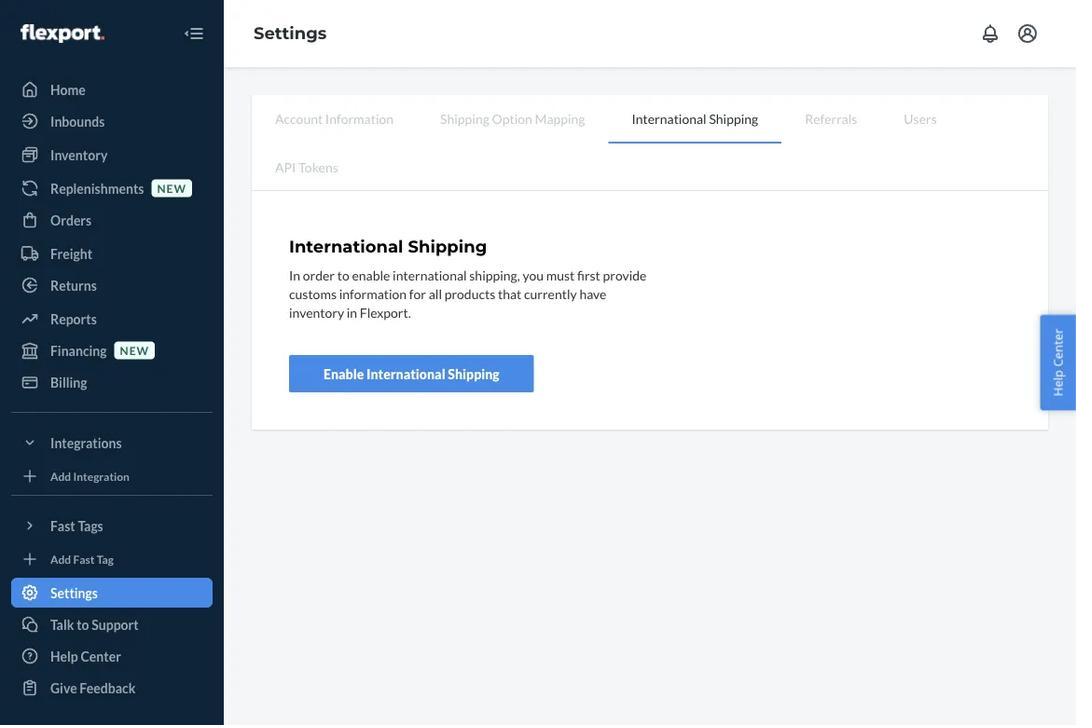 Task type: locate. For each thing, give the bounding box(es) containing it.
2 add from the top
[[50, 553, 71, 566]]

1 horizontal spatial to
[[337, 267, 350, 283]]

returns
[[50, 277, 97, 293]]

currently
[[524, 286, 577, 302]]

have
[[580, 286, 607, 302]]

settings up talk
[[50, 585, 98, 601]]

center inside button
[[1050, 329, 1067, 367]]

freight
[[50, 246, 92, 262]]

to right order
[[337, 267, 350, 283]]

new for replenishments
[[157, 181, 186, 195]]

to right talk
[[77, 617, 89, 633]]

new down reports link
[[120, 344, 149, 357]]

flexport logo image
[[21, 24, 104, 43]]

1 horizontal spatial international shipping
[[632, 111, 758, 126]]

talk
[[50, 617, 74, 633]]

1 add from the top
[[50, 470, 71, 483]]

help center button
[[1040, 315, 1076, 411]]

give feedback
[[50, 680, 136, 696]]

0 horizontal spatial new
[[120, 344, 149, 357]]

0 vertical spatial new
[[157, 181, 186, 195]]

returns link
[[11, 270, 213, 300]]

international
[[632, 111, 707, 126], [289, 236, 403, 257], [367, 366, 446, 382]]

1 horizontal spatial center
[[1050, 329, 1067, 367]]

in
[[347, 304, 357, 320]]

information
[[339, 286, 407, 302]]

must
[[546, 267, 575, 283]]

inbounds link
[[11, 106, 213, 136]]

add fast tag link
[[11, 548, 213, 571]]

1 vertical spatial settings
[[50, 585, 98, 601]]

0 vertical spatial international
[[632, 111, 707, 126]]

tab list
[[252, 95, 1048, 191]]

enable international shipping
[[324, 366, 500, 382]]

billing
[[50, 374, 87, 390]]

open account menu image
[[1017, 22, 1039, 45]]

1 horizontal spatial help center
[[1050, 329, 1067, 397]]

0 vertical spatial settings
[[254, 23, 327, 44]]

0 horizontal spatial help center
[[50, 649, 121, 665]]

add down fast tags
[[50, 553, 71, 566]]

all
[[429, 286, 442, 302]]

0 horizontal spatial to
[[77, 617, 89, 633]]

add left the integration at bottom
[[50, 470, 71, 483]]

fast tags
[[50, 518, 103, 534]]

financing
[[50, 343, 107, 359]]

fast
[[50, 518, 75, 534], [73, 553, 95, 566]]

add integration link
[[11, 465, 213, 488]]

0 vertical spatial help center
[[1050, 329, 1067, 397]]

add
[[50, 470, 71, 483], [50, 553, 71, 566]]

settings link
[[254, 23, 327, 44], [11, 578, 213, 608]]

settings
[[254, 23, 327, 44], [50, 585, 98, 601]]

settings link up talk to support button at the left bottom
[[11, 578, 213, 608]]

0 vertical spatial fast
[[50, 518, 75, 534]]

0 horizontal spatial international shipping
[[289, 236, 487, 257]]

freight link
[[11, 239, 213, 269]]

0 vertical spatial to
[[337, 267, 350, 283]]

that
[[498, 286, 522, 302]]

1 vertical spatial help center
[[50, 649, 121, 665]]

in
[[289, 267, 300, 283]]

for
[[409, 286, 426, 302]]

in order to enable international shipping, you must first provide customs information           for all products that currently have inventory in flexport.
[[289, 267, 647, 320]]

close navigation image
[[183, 22, 205, 45]]

shipping
[[440, 111, 490, 126], [709, 111, 758, 126], [408, 236, 487, 257], [448, 366, 500, 382]]

inbounds
[[50, 113, 105, 129]]

talk to support button
[[11, 610, 213, 640]]

0 vertical spatial international shipping
[[632, 111, 758, 126]]

add for add fast tag
[[50, 553, 71, 566]]

international shipping tab
[[609, 95, 782, 144]]

1 vertical spatial help
[[50, 649, 78, 665]]

new up orders link
[[157, 181, 186, 195]]

enable
[[352, 267, 390, 283]]

to
[[337, 267, 350, 283], [77, 617, 89, 633]]

fast left tag
[[73, 553, 95, 566]]

tag
[[97, 553, 114, 566]]

products
[[445, 286, 496, 302]]

inventory
[[50, 147, 108, 163]]

1 vertical spatial settings link
[[11, 578, 213, 608]]

0 vertical spatial add
[[50, 470, 71, 483]]

settings link up the account
[[254, 23, 327, 44]]

integration
[[73, 470, 130, 483]]

new
[[157, 181, 186, 195], [120, 344, 149, 357]]

1 vertical spatial add
[[50, 553, 71, 566]]

reports
[[50, 311, 97, 327]]

settings up the account
[[254, 23, 327, 44]]

home link
[[11, 75, 213, 104]]

to inside in order to enable international shipping, you must first provide customs information           for all products that currently have inventory in flexport.
[[337, 267, 350, 283]]

flexport.
[[360, 304, 411, 320]]

enable
[[324, 366, 364, 382]]

1 vertical spatial center
[[81, 649, 121, 665]]

center
[[1050, 329, 1067, 367], [81, 649, 121, 665]]

provide
[[603, 267, 647, 283]]

order
[[303, 267, 335, 283]]

tokens
[[299, 159, 338, 175]]

inventory
[[289, 304, 344, 320]]

api tokens tab
[[252, 144, 362, 190]]

help center
[[1050, 329, 1067, 397], [50, 649, 121, 665]]

orders
[[50, 212, 92, 228]]

1 vertical spatial international
[[289, 236, 403, 257]]

fast left tags
[[50, 518, 75, 534]]

2 vertical spatial international
[[367, 366, 446, 382]]

1 vertical spatial international shipping
[[289, 236, 487, 257]]

1 horizontal spatial help
[[1050, 370, 1067, 397]]

api tokens
[[275, 159, 338, 175]]

0 vertical spatial help
[[1050, 370, 1067, 397]]

0 vertical spatial settings link
[[254, 23, 327, 44]]

0 horizontal spatial settings
[[50, 585, 98, 601]]

1 horizontal spatial new
[[157, 181, 186, 195]]

help
[[1050, 370, 1067, 397], [50, 649, 78, 665]]

international shipping
[[632, 111, 758, 126], [289, 236, 487, 257]]

reports link
[[11, 304, 213, 334]]

account
[[275, 111, 323, 126]]

1 vertical spatial to
[[77, 617, 89, 633]]

1 vertical spatial new
[[120, 344, 149, 357]]

to inside talk to support button
[[77, 617, 89, 633]]

home
[[50, 82, 86, 97]]

0 vertical spatial center
[[1050, 329, 1067, 367]]

integrations
[[50, 435, 122, 451]]

0 horizontal spatial center
[[81, 649, 121, 665]]

open notifications image
[[979, 22, 1002, 45]]



Task type: describe. For each thing, give the bounding box(es) containing it.
tab list containing account information
[[252, 95, 1048, 191]]

fast tags button
[[11, 511, 213, 541]]

help inside button
[[1050, 370, 1067, 397]]

mapping
[[535, 111, 585, 126]]

customs
[[289, 286, 337, 302]]

referrals tab
[[782, 95, 881, 142]]

api
[[275, 159, 296, 175]]

international inside button
[[367, 366, 446, 382]]

shipping option mapping
[[440, 111, 585, 126]]

inventory link
[[11, 140, 213, 170]]

help center inside button
[[1050, 329, 1067, 397]]

shipping inside button
[[448, 366, 500, 382]]

users tab
[[881, 95, 960, 142]]

help center link
[[11, 642, 213, 672]]

give feedback button
[[11, 673, 213, 703]]

new for financing
[[120, 344, 149, 357]]

enable international shipping button
[[289, 355, 534, 392]]

you
[[523, 267, 544, 283]]

talk to support
[[50, 617, 139, 633]]

international shipping inside tab
[[632, 111, 758, 126]]

international
[[393, 267, 467, 283]]

orders link
[[11, 205, 213, 235]]

0 horizontal spatial help
[[50, 649, 78, 665]]

account information
[[275, 111, 394, 126]]

add for add integration
[[50, 470, 71, 483]]

shipping,
[[469, 267, 520, 283]]

tags
[[78, 518, 103, 534]]

1 horizontal spatial settings
[[254, 23, 327, 44]]

information
[[325, 111, 394, 126]]

referrals
[[805, 111, 858, 126]]

add integration
[[50, 470, 130, 483]]

feedback
[[80, 680, 136, 696]]

add fast tag
[[50, 553, 114, 566]]

first
[[577, 267, 601, 283]]

0 horizontal spatial settings link
[[11, 578, 213, 608]]

give
[[50, 680, 77, 696]]

international inside tab
[[632, 111, 707, 126]]

shipping option mapping tab
[[417, 95, 609, 142]]

billing link
[[11, 368, 213, 397]]

1 horizontal spatial settings link
[[254, 23, 327, 44]]

support
[[92, 617, 139, 633]]

account information tab
[[252, 95, 417, 142]]

replenishments
[[50, 180, 144, 196]]

integrations button
[[11, 428, 213, 458]]

fast inside dropdown button
[[50, 518, 75, 534]]

users
[[904, 111, 937, 126]]

option
[[492, 111, 532, 126]]

1 vertical spatial fast
[[73, 553, 95, 566]]



Task type: vqa. For each thing, say whether or not it's contained in the screenshot.
WHOLESALE ORDERS link
no



